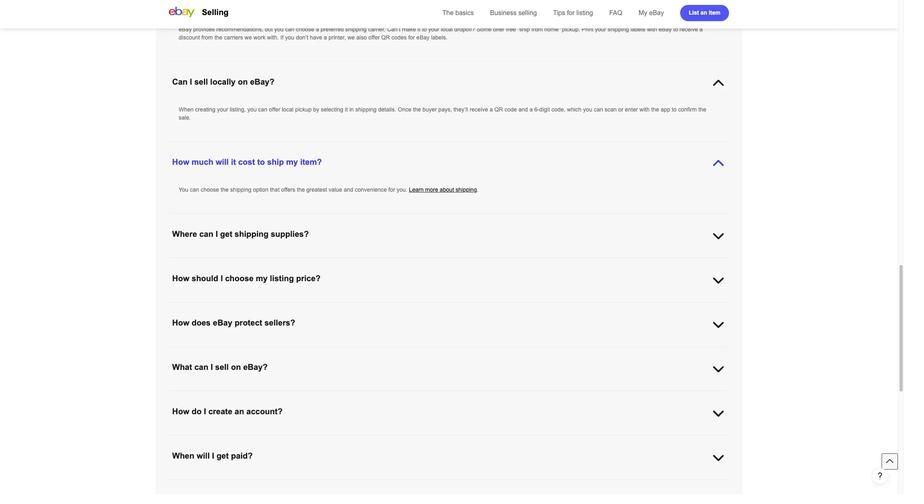 Task type: describe. For each thing, give the bounding box(es) containing it.
1 packaging from the left
[[222, 259, 248, 265]]

the right confirm
[[699, 106, 707, 113]]

1 branded from the left
[[499, 259, 520, 265]]

ebay provides recommendations, but you can choose a preferred shipping carrier. can't make it to your local dropoff? some offer free "ship from home" pickup. print your shipping labels with ebay to receive a discount from the carriers we work with. if you don't have a printer, we also offer qr codes for ebay labels.
[[179, 26, 703, 41]]

i for my
[[221, 274, 223, 283]]

and inside when creating your listing, you can offer local pickup by selecting it in shipping details. once the buyer pays, they'll receive a qr code and a 6-digit code, which you can scan or enter with the app to confirm the sale.
[[519, 106, 528, 113]]

print
[[582, 26, 594, 33]]

free inside ebay provides recommendations, but you can choose a preferred shipping carrier. can't make it to your local dropoff? some offer free "ship from home" pickup. print your shipping labels with ebay to receive a discount from the carriers we work with. if you don't have a printer, we also offer qr codes for ebay labels.
[[506, 26, 516, 33]]

how do i create an account?
[[172, 407, 283, 416]]

may
[[283, 259, 294, 265]]

item
[[709, 9, 721, 16]]

item.
[[251, 436, 264, 443]]

"ship
[[518, 26, 530, 33]]

you left may
[[273, 259, 282, 265]]

1 horizontal spatial my
[[286, 158, 298, 167]]

option
[[253, 187, 269, 193]]

printer,
[[329, 34, 346, 41]]

i right can
[[190, 77, 192, 86]]

when will i get paid?
[[172, 452, 253, 461]]

help
[[279, 436, 290, 443]]

intellectual
[[554, 392, 581, 398]]

on right infringe
[[546, 392, 552, 398]]

0 vertical spatial any
[[212, 259, 221, 265]]

listing.
[[505, 436, 521, 443]]

closet.
[[402, 392, 419, 398]]

shipping up also
[[346, 26, 367, 33]]

3 you from the top
[[179, 392, 188, 398]]

what can i sell on ebay?
[[172, 363, 268, 372]]

carrier.
[[368, 26, 386, 33]]

shipping left supplies?
[[235, 230, 269, 239]]

ebay right does
[[213, 319, 233, 328]]

have inside ebay provides recommendations, but you can choose a preferred shipping carrier. can't make it to your local dropoff? some offer free "ship from home" pickup. print your shipping labels with ebay to receive a discount from the carriers we work with. if you don't have a printer, we also offer qr codes for ebay labels.
[[310, 34, 322, 41]]

help, opens dialogs image
[[877, 473, 885, 481]]

your right "verify"
[[346, 436, 357, 443]]

can down much
[[190, 187, 199, 193]]

account,
[[359, 436, 380, 443]]

discount
[[179, 34, 200, 41]]

or inside to get started, select list an item. we'll help you create and verify your account, and set-up payment information during your first listing. have your preferred payment account details on hand and be ready to receive a call or text on your phone for verification.
[[194, 444, 199, 451]]

your left closet.
[[390, 392, 401, 398]]

item?
[[300, 158, 322, 167]]

price?
[[296, 274, 321, 283]]

with inside ebay provides recommendations, but you can choose a preferred shipping carrier. can't make it to your local dropoff? some offer free "ship from home" pickup. print your shipping labels with ebay to receive a discount from the carriers we work with. if you don't have a printer, we also offer qr codes for ebay labels.
[[648, 26, 658, 33]]

you right if on the top
[[285, 34, 295, 41]]

the basics
[[443, 9, 474, 16]]

1 items from the left
[[362, 392, 375, 398]]

labels.
[[431, 34, 448, 41]]

almost
[[211, 392, 228, 398]]

do
[[192, 407, 202, 416]]

but
[[265, 26, 273, 33]]

on up when will i get paid? at the bottom left
[[211, 444, 218, 451]]

phone
[[232, 444, 248, 451]]

does
[[192, 319, 211, 328]]

and left set-
[[382, 436, 391, 443]]

2 packaging from the left
[[659, 259, 685, 265]]

when for when will i get paid?
[[172, 452, 195, 461]]

where
[[172, 230, 197, 239]]

can right the listing,
[[258, 106, 268, 113]]

can left use
[[190, 259, 199, 265]]

property.
[[582, 392, 605, 398]]

the right the once
[[413, 106, 421, 113]]

carriers
[[224, 34, 243, 41]]

shipping right about
[[456, 187, 477, 193]]

and left be at right
[[660, 436, 670, 443]]

an down anything,
[[235, 407, 244, 416]]

receive inside when creating your listing, you can offer local pickup by selecting it in shipping details. once the buyer pays, they'll receive a qr code and a 6-digit code, which you can scan or enter with the app to confirm the sale.
[[470, 106, 489, 113]]

an right 'for' at left bottom
[[442, 259, 448, 265]]

how does ebay protect sellers?
[[172, 319, 296, 328]]

ebay? for can i sell locally on ebay?
[[250, 77, 275, 86]]

list an item
[[689, 9, 721, 16]]

enter
[[625, 106, 638, 113]]

used
[[321, 392, 333, 398]]

1 vertical spatial any
[[494, 392, 503, 398]]

the right offers
[[297, 187, 305, 193]]

list inside to get started, select list an item. we'll help you create and verify your account, and set-up payment information during your first listing. have your preferred payment account details on hand and be ready to receive a call or text on your phone for verification.
[[233, 436, 242, 443]]

touch,
[[467, 259, 483, 265]]

local inside when creating your listing, you can offer local pickup by selecting it in shipping details. once the buyer pays, they'll receive a qr code and a 6-digit code, which you can scan or enter with the app to confirm the sale.
[[282, 106, 294, 113]]

create inside to get started, select list an item. we'll help you create and verify your account, and set-up payment information during your first listing. have your preferred payment account details on hand and be ready to receive a call or text on your phone for verification.
[[302, 436, 318, 443]]

0 horizontal spatial .
[[477, 187, 479, 193]]

set-
[[393, 436, 403, 443]]

0 horizontal spatial choose
[[201, 187, 219, 193]]

hand
[[646, 436, 658, 443]]

faq link
[[610, 9, 623, 16]]

a inside to get started, select list an item. we'll help you create and verify your account, and set-up payment information during your first listing. have your preferred payment account details on hand and be ready to receive a call or text on your phone for verification.
[[179, 444, 182, 451]]

2 branded from the left
[[637, 259, 658, 265]]

text
[[200, 444, 210, 451]]

protect
[[235, 319, 262, 328]]

when for when creating your listing, you can offer local pickup by selecting it in shipping details. once the buyer pays, they'll receive a qr code and a 6-digit code, which you can scan or enter with the app to confirm the sale.
[[179, 106, 194, 113]]

sellers?
[[265, 319, 296, 328]]

to
[[179, 436, 185, 443]]

use
[[201, 259, 210, 265]]

sale.
[[179, 114, 191, 121]]

can inside ebay provides recommendations, but you can choose a preferred shipping carrier. can't make it to your local dropoff? some offer free "ship from home" pickup. print your shipping labels with ebay to receive a discount from the carriers we work with. if you don't have a printer, we also offer qr codes for ebay labels.
[[285, 26, 295, 33]]

ebay up discount
[[179, 26, 192, 33]]

sell for almost
[[201, 392, 209, 398]]

where can i get shipping supplies?
[[172, 230, 309, 239]]

from down provides
[[202, 34, 213, 41]]

labels
[[631, 26, 646, 33]]

ebay? for what can i sell on ebay?
[[243, 363, 268, 372]]

you can choose the shipping option that offers the greatest value and convenience for you. learn more about shipping .
[[179, 187, 479, 193]]

how for how should i choose my listing price?
[[172, 274, 190, 283]]

for right tips
[[567, 9, 575, 16]]

can up do
[[190, 392, 199, 398]]

1 horizontal spatial offer
[[369, 34, 380, 41]]

list an item link
[[681, 5, 730, 21]]

1 payment from the left
[[411, 436, 432, 443]]

ship
[[267, 158, 284, 167]]

you right which
[[584, 106, 593, 113]]

business
[[491, 9, 517, 16]]

tips for listing
[[554, 9, 594, 16]]

6-
[[535, 106, 540, 113]]

should
[[192, 274, 219, 283]]

listing,
[[230, 106, 246, 113]]

can i sell locally on ebay?
[[172, 77, 275, 86]]

digit
[[540, 106, 550, 113]]

2 we from the left
[[348, 34, 355, 41]]

the down how much will it cost to ship my item?
[[221, 187, 229, 193]]

sell for locally
[[195, 77, 208, 86]]

from right boxes
[[396, 259, 408, 265]]

can't
[[387, 26, 401, 33]]

1 vertical spatial sell
[[215, 363, 229, 372]]

i for paid?
[[212, 452, 214, 461]]

ready
[[679, 436, 693, 443]]

also
[[357, 34, 367, 41]]

are
[[544, 259, 552, 265]]

when creating your listing, you can offer local pickup by selecting it in shipping details. once the buyer pays, they'll receive a qr code and a 6-digit code, which you can scan or enter with the app to confirm the sale.
[[179, 106, 707, 121]]

your right print
[[596, 26, 607, 33]]

or right laws,
[[519, 392, 524, 398]]

to inside when creating your listing, you can offer local pickup by selecting it in shipping details. once the buyer pays, they'll receive a qr code and a 6-digit code, which you can scan or enter with the app to confirm the sale.
[[672, 106, 677, 113]]

don't
[[296, 34, 309, 41]]

with inside when creating your listing, you can offer local pickup by selecting it in shipping details. once the buyer pays, they'll receive a qr code and a 6-digit code, which you can scan or enter with the app to confirm the sale.
[[640, 106, 650, 113]]

you can sell almost anything, from homemade goods to used or unused items from your closet. we restrict items that violate any laws, or infringe on intellectual property.
[[179, 392, 605, 398]]

can
[[172, 77, 188, 86]]

receive inside ebay provides recommendations, but you can choose a preferred shipping carrier. can't make it to your local dropoff? some offer free "ship from home" pickup. print your shipping labels with ebay to receive a discount from the carriers we work with. if you don't have a printer, we also offer qr codes for ebay labels.
[[680, 26, 699, 33]]

we
[[421, 392, 429, 398]]

your left "first"
[[481, 436, 492, 443]]

on left hand
[[638, 436, 644, 443]]

can right where
[[199, 230, 214, 239]]

selling
[[519, 9, 537, 16]]

about
[[440, 187, 454, 193]]

can left "scan"
[[594, 106, 604, 113]]

locally
[[210, 77, 236, 86]]

local inside ebay provides recommendations, but you can choose a preferred shipping carrier. can't make it to your local dropoff? some offer free "ship from home" pickup. print your shipping labels with ebay to receive a discount from the carriers we work with. if you don't have a printer, we also offer qr codes for ebay labels.
[[441, 26, 453, 33]]

verification.
[[257, 444, 286, 451]]

what
[[172, 363, 192, 372]]

how for how does ebay protect sellers?
[[172, 319, 190, 328]]

much
[[192, 158, 214, 167]]

we'll
[[265, 436, 278, 443]]

2 supplies from the left
[[521, 259, 542, 265]]

boxes
[[380, 259, 395, 265]]

value
[[329, 187, 342, 193]]

started,
[[196, 436, 215, 443]]

qr inside when creating your listing, you can offer local pickup by selecting it in shipping details. once the buyer pays, they'll receive a qr code and a 6-digit code, which you can scan or enter with the app to confirm the sale.
[[495, 106, 503, 113]]



Task type: locate. For each thing, give the bounding box(es) containing it.
1 horizontal spatial receive
[[680, 26, 699, 33]]

an inside "link"
[[701, 9, 708, 16]]

ebay down my ebay
[[659, 26, 672, 33]]

1 horizontal spatial preferred
[[550, 436, 573, 443]]

your right have
[[537, 436, 548, 443]]

will
[[216, 158, 229, 167], [197, 452, 210, 461]]

0 vertical spatial local
[[441, 26, 453, 33]]

we
[[245, 34, 252, 41], [348, 34, 355, 41]]

1 vertical spatial qr
[[495, 106, 503, 113]]

0 horizontal spatial payment
[[411, 436, 432, 443]]

1 vertical spatial my
[[256, 274, 268, 283]]

0 horizontal spatial create
[[209, 407, 233, 416]]

1 horizontal spatial we
[[348, 34, 355, 41]]

1 vertical spatial ebay?
[[243, 363, 268, 372]]

get
[[220, 230, 233, 239], [359, 259, 367, 265], [186, 436, 194, 443], [217, 452, 229, 461]]

0 vertical spatial when
[[179, 106, 194, 113]]

for left you.
[[389, 187, 395, 193]]

available
[[554, 259, 576, 265]]

shipping down faq link
[[608, 26, 629, 33]]

it inside when creating your listing, you can offer local pickup by selecting it in shipping details. once the buyer pays, they'll receive a qr code and a 6-digit code, which you can scan or enter with the app to confirm the sale.
[[345, 106, 348, 113]]

and right value
[[344, 187, 354, 193]]

codes
[[392, 34, 407, 41]]

you up if on the top
[[275, 26, 284, 33]]

code,
[[552, 106, 566, 113]]

how left do
[[172, 407, 190, 416]]

0 horizontal spatial listing
[[270, 274, 294, 283]]

0 vertical spatial listing
[[577, 9, 594, 16]]

i
[[190, 77, 192, 86], [216, 230, 218, 239], [221, 274, 223, 283], [211, 363, 213, 372], [204, 407, 206, 416], [212, 452, 214, 461]]

on up anything,
[[231, 363, 241, 372]]

1 horizontal spatial qr
[[495, 106, 503, 113]]

to inside to get started, select list an item. we'll help you create and verify your account, and set-up payment information during your first listing. have your preferred payment account details on hand and be ready to receive a call or text on your phone for verification.
[[695, 436, 700, 443]]

your
[[429, 26, 440, 33], [596, 26, 607, 33], [217, 106, 228, 113], [390, 392, 401, 398], [346, 436, 357, 443], [481, 436, 492, 443], [537, 436, 548, 443], [219, 444, 230, 451]]

from
[[532, 26, 543, 33], [202, 34, 213, 41], [396, 259, 408, 265], [254, 392, 266, 398], [377, 392, 388, 398]]

faq
[[610, 9, 623, 16]]

1 horizontal spatial that
[[464, 392, 474, 398]]

qr left code
[[495, 106, 503, 113]]

pickup.
[[563, 26, 581, 33]]

1 horizontal spatial any
[[494, 392, 503, 398]]

2 items from the left
[[449, 392, 463, 398]]

0 vertical spatial offer
[[494, 26, 505, 33]]

your up the labels. on the top left of page
[[429, 26, 440, 33]]

1 vertical spatial local
[[282, 106, 294, 113]]

1 horizontal spatial items
[[449, 392, 463, 398]]

0 horizontal spatial free
[[368, 259, 378, 265]]

0 vertical spatial have
[[310, 34, 322, 41]]

2 how from the top
[[172, 274, 190, 283]]

how for how much will it cost to ship my item?
[[172, 158, 190, 167]]

preferred inside to get started, select list an item. we'll help you create and verify your account, and set-up payment information during your first listing. have your preferred payment account details on hand and be ready to receive a call or text on your phone for verification.
[[550, 436, 573, 443]]

i down started,
[[212, 452, 214, 461]]

2 horizontal spatial receive
[[701, 436, 720, 443]]

ebay right the 'buy'
[[622, 259, 635, 265]]

receive right they'll
[[470, 106, 489, 113]]

anything,
[[229, 392, 253, 398]]

2 vertical spatial it
[[231, 158, 236, 167]]

2 horizontal spatial offer
[[494, 26, 505, 33]]

list inside "link"
[[689, 9, 700, 16]]

we left work
[[245, 34, 252, 41]]

0 vertical spatial with
[[648, 26, 658, 33]]

sell right can
[[195, 77, 208, 86]]

you can use any packaging supplies you may already have at home or get free boxes from carriers. for an added touch, ebay branded supplies are available to purchase. buy ebay branded packaging .
[[179, 259, 687, 265]]

i for on
[[211, 363, 213, 372]]

will down text
[[197, 452, 210, 461]]

0 vertical spatial preferred
[[321, 26, 344, 33]]

the inside ebay provides recommendations, but you can choose a preferred shipping carrier. can't make it to your local dropoff? some offer free "ship from home" pickup. print your shipping labels with ebay to receive a discount from the carriers we work with. if you don't have a printer, we also offer qr codes for ebay labels.
[[215, 34, 223, 41]]

1 vertical spatial create
[[302, 436, 318, 443]]

list up phone
[[233, 436, 242, 443]]

goods
[[297, 392, 313, 398]]

code
[[505, 106, 517, 113]]

0 horizontal spatial branded
[[499, 259, 520, 265]]

list left item
[[689, 9, 700, 16]]

shipping right in
[[356, 106, 377, 113]]

1 vertical spatial .
[[685, 259, 687, 265]]

already
[[296, 259, 314, 265]]

create
[[209, 407, 233, 416], [302, 436, 318, 443]]

select
[[217, 436, 231, 443]]

app
[[661, 106, 671, 113]]

2 vertical spatial sell
[[201, 392, 209, 398]]

0 horizontal spatial it
[[231, 158, 236, 167]]

ebay
[[650, 9, 665, 16], [179, 26, 192, 33], [659, 26, 672, 33], [417, 34, 430, 41], [484, 259, 497, 265], [622, 259, 635, 265], [213, 319, 233, 328]]

1 supplies from the left
[[250, 259, 271, 265]]

on right locally
[[238, 77, 248, 86]]

1 horizontal spatial it
[[345, 106, 348, 113]]

1 horizontal spatial free
[[506, 26, 516, 33]]

at
[[330, 259, 335, 265]]

choose up don't
[[296, 26, 315, 33]]

supplies up the how should i choose my listing price?
[[250, 259, 271, 265]]

have
[[310, 34, 322, 41], [316, 259, 328, 265]]

1 horizontal spatial list
[[689, 9, 700, 16]]

details
[[620, 436, 636, 443]]

tips
[[554, 9, 566, 16]]

i for shipping
[[216, 230, 218, 239]]

you right the listing,
[[248, 106, 257, 113]]

1 horizontal spatial branded
[[637, 259, 658, 265]]

can
[[285, 26, 295, 33], [258, 106, 268, 113], [594, 106, 604, 113], [190, 187, 199, 193], [199, 230, 214, 239], [190, 259, 199, 265], [195, 363, 209, 372], [190, 392, 199, 398]]

preferred right have
[[550, 436, 573, 443]]

2 payment from the left
[[575, 436, 597, 443]]

preferred
[[321, 26, 344, 33], [550, 436, 573, 443]]

my
[[286, 158, 298, 167], [256, 274, 268, 283]]

0 horizontal spatial my
[[256, 274, 268, 283]]

local up the labels. on the top left of page
[[441, 26, 453, 33]]

they'll
[[454, 106, 469, 113]]

to
[[422, 26, 427, 33], [674, 26, 679, 33], [672, 106, 677, 113], [257, 158, 265, 167], [578, 259, 583, 265], [314, 392, 319, 398], [695, 436, 700, 443]]

a
[[316, 26, 319, 33], [700, 26, 703, 33], [324, 34, 327, 41], [490, 106, 493, 113], [530, 106, 533, 113], [179, 444, 182, 451]]

the left app
[[652, 106, 660, 113]]

business selling link
[[491, 9, 537, 16]]

scan
[[605, 106, 617, 113]]

or inside when creating your listing, you can offer local pickup by selecting it in shipping details. once the buyer pays, they'll receive a qr code and a 6-digit code, which you can scan or enter with the app to confirm the sale.
[[619, 106, 624, 113]]

ebay right my
[[650, 9, 665, 16]]

i right do
[[204, 407, 206, 416]]

it inside ebay provides recommendations, but you can choose a preferred shipping carrier. can't make it to your local dropoff? some offer free "ship from home" pickup. print your shipping labels with ebay to receive a discount from the carriers we work with. if you don't have a printer, we also offer qr codes for ebay labels.
[[418, 26, 421, 33]]

1 vertical spatial list
[[233, 436, 242, 443]]

when inside when creating your listing, you can offer local pickup by selecting it in shipping details. once the buyer pays, they'll receive a qr code and a 6-digit code, which you can scan or enter with the app to confirm the sale.
[[179, 106, 194, 113]]

your down the select
[[219, 444, 230, 451]]

how left does
[[172, 319, 190, 328]]

receive right the ready
[[701, 436, 720, 443]]

in
[[350, 106, 354, 113]]

1 vertical spatial choose
[[201, 187, 219, 193]]

the basics link
[[443, 9, 474, 16]]

1 vertical spatial you
[[179, 259, 188, 265]]

choose inside ebay provides recommendations, but you can choose a preferred shipping carrier. can't make it to your local dropoff? some offer free "ship from home" pickup. print your shipping labels with ebay to receive a discount from the carriers we work with. if you don't have a printer, we also offer qr codes for ebay labels.
[[296, 26, 315, 33]]

0 horizontal spatial local
[[282, 106, 294, 113]]

i right where
[[216, 230, 218, 239]]

ebay? up anything,
[[243, 363, 268, 372]]

it right make
[[418, 26, 421, 33]]

or right home
[[352, 259, 357, 265]]

0 vertical spatial it
[[418, 26, 421, 33]]

0 vertical spatial that
[[270, 187, 280, 193]]

business selling
[[491, 9, 537, 16]]

2 horizontal spatial it
[[418, 26, 421, 33]]

make
[[402, 26, 416, 33]]

from up the account?
[[254, 392, 266, 398]]

it left cost
[[231, 158, 236, 167]]

sell up almost
[[215, 363, 229, 372]]

1 vertical spatial with
[[640, 106, 650, 113]]

have left at
[[316, 259, 328, 265]]

1 vertical spatial offer
[[369, 34, 380, 41]]

with
[[648, 26, 658, 33], [640, 106, 650, 113]]

2 vertical spatial offer
[[269, 106, 281, 113]]

you for where
[[179, 259, 188, 265]]

1 horizontal spatial choose
[[225, 274, 254, 283]]

your inside when creating your listing, you can offer local pickup by selecting it in shipping details. once the buyer pays, they'll receive a qr code and a 6-digit code, which you can scan or enter with the app to confirm the sale.
[[217, 106, 228, 113]]

0 vertical spatial qr
[[382, 34, 390, 41]]

1 vertical spatial that
[[464, 392, 474, 398]]

qr down "can't"
[[382, 34, 390, 41]]

ebay left the labels. on the top left of page
[[417, 34, 430, 41]]

any left laws,
[[494, 392, 503, 398]]

receive
[[680, 26, 699, 33], [470, 106, 489, 113], [701, 436, 720, 443]]

1 horizontal spatial local
[[441, 26, 453, 33]]

choose right the should
[[225, 274, 254, 283]]

qr inside ebay provides recommendations, but you can choose a preferred shipping carrier. can't make it to your local dropoff? some offer free "ship from home" pickup. print your shipping labels with ebay to receive a discount from the carriers we work with. if you don't have a printer, we also offer qr codes for ebay labels.
[[382, 34, 390, 41]]

more
[[426, 187, 439, 193]]

0 vertical spatial will
[[216, 158, 229, 167]]

laws,
[[504, 392, 517, 398]]

2 horizontal spatial choose
[[296, 26, 315, 33]]

with right labels
[[648, 26, 658, 33]]

receive inside to get started, select list an item. we'll help you create and verify your account, and set-up payment information during your first listing. have your preferred payment account details on hand and be ready to receive a call or text on your phone for verification.
[[701, 436, 720, 443]]

how for how do i create an account?
[[172, 407, 190, 416]]

paid?
[[231, 452, 253, 461]]

purchase.
[[584, 259, 609, 265]]

qr
[[382, 34, 390, 41], [495, 106, 503, 113]]

offers
[[281, 187, 296, 193]]

by
[[313, 106, 320, 113]]

or right call
[[194, 444, 199, 451]]

2 vertical spatial receive
[[701, 436, 720, 443]]

3 how from the top
[[172, 319, 190, 328]]

when up 'sale.'
[[179, 106, 194, 113]]

items
[[362, 392, 375, 398], [449, 392, 463, 398]]

0 horizontal spatial receive
[[470, 106, 489, 113]]

from left closet.
[[377, 392, 388, 398]]

dropoff?
[[455, 26, 476, 33]]

1 how from the top
[[172, 158, 190, 167]]

0 vertical spatial create
[[209, 407, 233, 416]]

can right but at the left top of page
[[285, 26, 295, 33]]

get inside to get started, select list an item. we'll help you create and verify your account, and set-up payment information during your first listing. have your preferred payment account details on hand and be ready to receive a call or text on your phone for verification.
[[186, 436, 194, 443]]

can right what
[[195, 363, 209, 372]]

the left carriers
[[215, 34, 223, 41]]

0 vertical spatial receive
[[680, 26, 699, 33]]

1 vertical spatial when
[[172, 452, 195, 461]]

you.
[[397, 187, 408, 193]]

you inside to get started, select list an item. we'll help you create and verify your account, and set-up payment information during your first listing. have your preferred payment account details on hand and be ready to receive a call or text on your phone for verification.
[[292, 436, 301, 443]]

my
[[639, 9, 648, 16]]

carriers.
[[409, 259, 430, 265]]

offer down carrier.
[[369, 34, 380, 41]]

when down call
[[172, 452, 195, 461]]

be
[[671, 436, 677, 443]]

to get started, select list an item. we'll help you create and verify your account, and set-up payment information during your first listing. have your preferred payment account details on hand and be ready to receive a call or text on your phone for verification.
[[179, 436, 720, 451]]

1 horizontal spatial packaging
[[659, 259, 685, 265]]

for inside ebay provides recommendations, but you can choose a preferred shipping carrier. can't make it to your local dropoff? some offer free "ship from home" pickup. print your shipping labels with ebay to receive a discount from the carriers we work with. if you don't have a printer, we also offer qr codes for ebay labels.
[[409, 34, 415, 41]]

branded
[[499, 259, 520, 265], [637, 259, 658, 265]]

how
[[172, 158, 190, 167], [172, 274, 190, 283], [172, 319, 190, 328], [172, 407, 190, 416]]

it left in
[[345, 106, 348, 113]]

choose down much
[[201, 187, 219, 193]]

1 horizontal spatial listing
[[577, 9, 594, 16]]

account
[[598, 436, 618, 443]]

i right the should
[[221, 274, 223, 283]]

2 vertical spatial you
[[179, 392, 188, 398]]

1 vertical spatial free
[[368, 259, 378, 265]]

that left violate
[[464, 392, 474, 398]]

1 vertical spatial have
[[316, 259, 328, 265]]

1 vertical spatial it
[[345, 106, 348, 113]]

0 vertical spatial sell
[[195, 77, 208, 86]]

0 horizontal spatial preferred
[[321, 26, 344, 33]]

0 vertical spatial list
[[689, 9, 700, 16]]

ebay? right locally
[[250, 77, 275, 86]]

0 horizontal spatial supplies
[[250, 259, 271, 265]]

how left much
[[172, 158, 190, 167]]

create right help
[[302, 436, 318, 443]]

1 vertical spatial preferred
[[550, 436, 573, 443]]

1 we from the left
[[245, 34, 252, 41]]

4 how from the top
[[172, 407, 190, 416]]

0 horizontal spatial qr
[[382, 34, 390, 41]]

0 vertical spatial ebay?
[[250, 77, 275, 86]]

1 horizontal spatial .
[[685, 259, 687, 265]]

or right used at the left
[[335, 392, 340, 398]]

you
[[179, 187, 188, 193], [179, 259, 188, 265], [179, 392, 188, 398]]

an inside to get started, select list an item. we'll help you create and verify your account, and set-up payment information during your first listing. have your preferred payment account details on hand and be ready to receive a call or text on your phone for verification.
[[244, 436, 250, 443]]

0 horizontal spatial will
[[197, 452, 210, 461]]

pays,
[[439, 106, 452, 113]]

my ebay
[[639, 9, 665, 16]]

have right don't
[[310, 34, 322, 41]]

1 horizontal spatial will
[[216, 158, 229, 167]]

offer right some
[[494, 26, 505, 33]]

homemade
[[267, 392, 296, 398]]

shipping inside when creating your listing, you can offer local pickup by selecting it in shipping details. once the buyer pays, they'll receive a qr code and a 6-digit code, which you can scan or enter with the app to confirm the sale.
[[356, 106, 377, 113]]

0 vertical spatial .
[[477, 187, 479, 193]]

infringe
[[526, 392, 544, 398]]

0 vertical spatial you
[[179, 187, 188, 193]]

1 horizontal spatial create
[[302, 436, 318, 443]]

shipping left option
[[230, 187, 252, 193]]

and left "verify"
[[320, 436, 329, 443]]

i up almost
[[211, 363, 213, 372]]

0 horizontal spatial offer
[[269, 106, 281, 113]]

1 horizontal spatial supplies
[[521, 259, 542, 265]]

you for how
[[179, 187, 188, 193]]

with right enter
[[640, 106, 650, 113]]

0 vertical spatial choose
[[296, 26, 315, 33]]

listing up print
[[577, 9, 594, 16]]

account?
[[247, 407, 283, 416]]

0 vertical spatial my
[[286, 158, 298, 167]]

for
[[432, 259, 440, 265]]

we left also
[[348, 34, 355, 41]]

0 horizontal spatial we
[[245, 34, 252, 41]]

0 horizontal spatial packaging
[[222, 259, 248, 265]]

sell
[[195, 77, 208, 86], [215, 363, 229, 372], [201, 392, 209, 398]]

home
[[336, 259, 351, 265]]

0 horizontal spatial list
[[233, 436, 242, 443]]

2 vertical spatial choose
[[225, 274, 254, 283]]

buyer
[[423, 106, 437, 113]]

added
[[450, 259, 466, 265]]

and right code
[[519, 106, 528, 113]]

recommendations,
[[217, 26, 264, 33]]

1 vertical spatial listing
[[270, 274, 294, 283]]

0 horizontal spatial any
[[212, 259, 221, 265]]

for down the item.
[[249, 444, 256, 451]]

free left "ship
[[506, 26, 516, 33]]

during
[[464, 436, 480, 443]]

from right "ship
[[532, 26, 543, 33]]

you
[[275, 26, 284, 33], [285, 34, 295, 41], [248, 106, 257, 113], [584, 106, 593, 113], [273, 259, 282, 265], [292, 436, 301, 443]]

my ebay link
[[639, 9, 665, 16]]

0 horizontal spatial that
[[270, 187, 280, 193]]

1 horizontal spatial payment
[[575, 436, 597, 443]]

1 you from the top
[[179, 187, 188, 193]]

first
[[494, 436, 503, 443]]

selling
[[202, 8, 229, 17]]

0 horizontal spatial items
[[362, 392, 375, 398]]

offer inside when creating your listing, you can offer local pickup by selecting it in shipping details. once the buyer pays, they'll receive a qr code and a 6-digit code, which you can scan or enter with the app to confirm the sale.
[[269, 106, 281, 113]]

preferred inside ebay provides recommendations, but you can choose a preferred shipping carrier. can't make it to your local dropoff? some offer free "ship from home" pickup. print your shipping labels with ebay to receive a discount from the carriers we work with. if you don't have a printer, we also offer qr codes for ebay labels.
[[321, 26, 344, 33]]

0 vertical spatial free
[[506, 26, 516, 33]]

how left the should
[[172, 274, 190, 283]]

home"
[[545, 26, 561, 33]]

information
[[434, 436, 462, 443]]

or right "scan"
[[619, 106, 624, 113]]

i for an
[[204, 407, 206, 416]]

1 vertical spatial will
[[197, 452, 210, 461]]

shipping
[[346, 26, 367, 33], [608, 26, 629, 33], [356, 106, 377, 113], [230, 187, 252, 193], [456, 187, 477, 193], [235, 230, 269, 239]]

for inside to get started, select list an item. we'll help you create and verify your account, and set-up payment information during your first listing. have your preferred payment account details on hand and be ready to receive a call or text on your phone for verification.
[[249, 444, 256, 451]]

offer left pickup
[[269, 106, 281, 113]]

ebay right the touch,
[[484, 259, 497, 265]]

that
[[270, 187, 280, 193], [464, 392, 474, 398]]

1 vertical spatial receive
[[470, 106, 489, 113]]

branded right the touch,
[[499, 259, 520, 265]]

supplies
[[250, 259, 271, 265], [521, 259, 542, 265]]

if
[[281, 34, 284, 41]]

branded right the 'buy'
[[637, 259, 658, 265]]

your left the listing,
[[217, 106, 228, 113]]

free left boxes
[[368, 259, 378, 265]]

payment left account
[[575, 436, 597, 443]]

2 you from the top
[[179, 259, 188, 265]]



Task type: vqa. For each thing, say whether or not it's contained in the screenshot.
the right the overview
no



